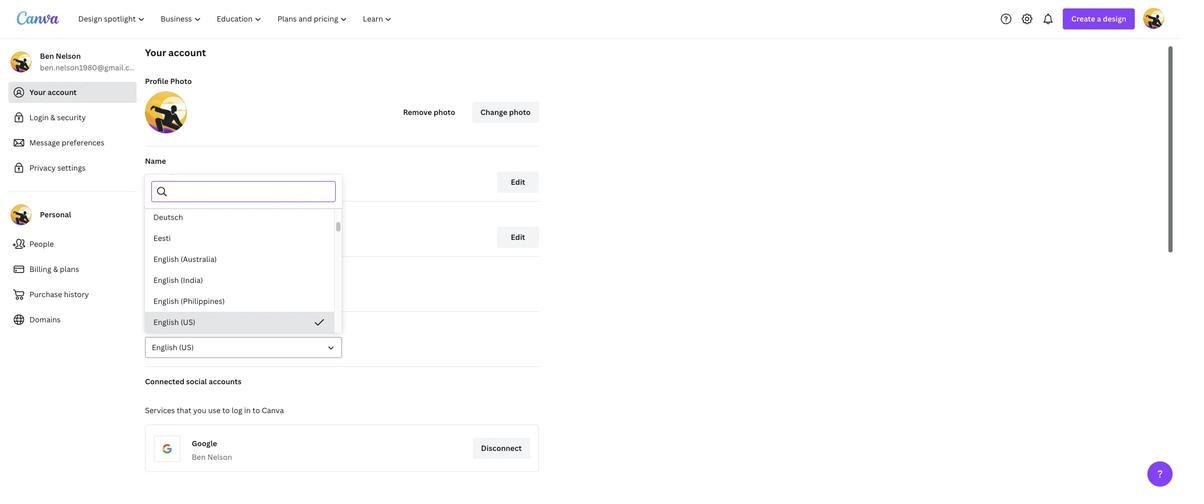 Task type: describe. For each thing, give the bounding box(es) containing it.
(us) inside english (us) button
[[181, 317, 195, 327]]

connected social accounts
[[145, 377, 242, 387]]

english (us) inside english (us) button
[[153, 317, 195, 327]]

name
[[145, 156, 166, 166]]

deutsch option
[[145, 207, 334, 228]]

email address
[[145, 211, 195, 221]]

what
[[145, 266, 164, 276]]

0 horizontal spatial account
[[48, 87, 77, 97]]

services that you use to log in to canva
[[145, 406, 284, 416]]

message
[[29, 138, 60, 148]]

photo for remove photo
[[434, 107, 455, 117]]

deutsch button
[[145, 207, 334, 228]]

preferences
[[62, 138, 104, 148]]

your account link
[[8, 82, 137, 103]]

english (us) button
[[145, 312, 334, 333]]

social
[[186, 377, 207, 387]]

disconnect button
[[473, 438, 530, 459]]

edit button for ben nelson
[[497, 172, 539, 193]]

remove photo
[[403, 107, 455, 117]]

eesti option
[[145, 228, 334, 249]]

google ben nelson
[[192, 439, 232, 462]]

disconnect
[[481, 444, 522, 454]]

0 vertical spatial your account
[[145, 46, 206, 59]]

0 vertical spatial ben.nelson1980@gmail.com
[[40, 63, 141, 73]]

create a design button
[[1063, 8, 1135, 29]]

login
[[29, 112, 49, 122]]

create a design
[[1072, 14, 1127, 24]]

ben inside google ben nelson
[[192, 453, 206, 462]]

change photo button
[[472, 102, 539, 123]]

profile
[[145, 76, 169, 86]]

that
[[177, 406, 191, 416]]

(australia)
[[181, 254, 217, 264]]

message preferences
[[29, 138, 104, 148]]

english (india) button
[[145, 270, 334, 291]]

accounts
[[209, 377, 242, 387]]

remove photo button
[[395, 102, 464, 123]]

edit button for ben.nelson1980@gmail.com
[[497, 227, 539, 248]]

use
[[208, 406, 221, 416]]

edit for ben.nelson1980@gmail.com
[[511, 232, 525, 242]]

nelson for ben nelson ben.nelson1980@gmail.com
[[56, 51, 81, 61]]

english for english (philippines) option
[[153, 296, 179, 306]]

Language: English (US) button
[[145, 337, 342, 358]]

change
[[481, 107, 508, 117]]

address
[[167, 211, 195, 221]]

google
[[192, 439, 217, 449]]

log
[[232, 406, 242, 416]]

personal
[[40, 210, 71, 220]]

1 to from the left
[[222, 406, 230, 416]]

english (philippines) option
[[145, 291, 334, 312]]

in
[[244, 406, 251, 416]]

ben for ben nelson
[[145, 172, 159, 182]]

english (philippines)
[[153, 296, 225, 306]]

(philippines)
[[181, 296, 225, 306]]

ben for ben nelson ben.nelson1980@gmail.com
[[40, 51, 54, 61]]

& for billing
[[53, 264, 58, 274]]

eesti
[[153, 233, 171, 243]]

ben nelson
[[145, 172, 185, 182]]

billing
[[29, 264, 51, 274]]

you for will
[[180, 266, 193, 276]]

security
[[57, 112, 86, 122]]

english (india) option
[[145, 270, 334, 291]]

nelson for ben nelson
[[161, 172, 185, 182]]

nelson inside google ben nelson
[[207, 453, 232, 462]]

will
[[165, 266, 178, 276]]

profile photo
[[145, 76, 192, 86]]

settings
[[57, 163, 86, 173]]

people
[[29, 239, 54, 249]]

change photo
[[481, 107, 531, 117]]



Task type: vqa. For each thing, say whether or not it's contained in the screenshot.
Nelson in the Google Ben Nelson
yes



Task type: locate. For each thing, give the bounding box(es) containing it.
2 horizontal spatial ben
[[192, 453, 206, 462]]

english for english (australia) option in the bottom of the page
[[153, 254, 179, 264]]

english inside english (us) button
[[153, 317, 179, 327]]

0 horizontal spatial nelson
[[56, 51, 81, 61]]

english down english (philippines)
[[153, 317, 179, 327]]

1 edit button from the top
[[497, 172, 539, 193]]

english down language
[[152, 343, 177, 353]]

ben
[[40, 51, 54, 61], [145, 172, 159, 182], [192, 453, 206, 462]]

0 vertical spatial &
[[51, 112, 55, 122]]

login & security
[[29, 112, 86, 122]]

edit button
[[497, 172, 539, 193], [497, 227, 539, 248]]

connected
[[145, 377, 184, 387]]

1 edit from the top
[[511, 177, 525, 187]]

ben.nelson1980@gmail.com down address
[[145, 228, 246, 238]]

(us) down language
[[179, 343, 194, 353]]

ben down google
[[192, 453, 206, 462]]

deutsch
[[153, 212, 183, 222]]

0 horizontal spatial ben
[[40, 51, 54, 61]]

&
[[51, 112, 55, 122], [53, 264, 58, 274]]

ben inside ben nelson ben.nelson1980@gmail.com
[[40, 51, 54, 61]]

edit for ben nelson
[[511, 177, 525, 187]]

1 vertical spatial you
[[193, 406, 206, 416]]

you left use
[[193, 406, 206, 416]]

english (australia)
[[153, 254, 217, 264]]

0 vertical spatial edit button
[[497, 172, 539, 193]]

& for login
[[51, 112, 55, 122]]

you
[[180, 266, 193, 276], [193, 406, 206, 416]]

you down english (australia)
[[180, 266, 193, 276]]

ben down name
[[145, 172, 159, 182]]

0 vertical spatial edit
[[511, 177, 525, 187]]

ben.nelson1980@gmail.com
[[40, 63, 141, 73], [145, 228, 246, 238]]

your account up the login & security
[[29, 87, 77, 97]]

0 vertical spatial account
[[169, 46, 206, 59]]

billing & plans
[[29, 264, 79, 274]]

account up the login & security
[[48, 87, 77, 97]]

login & security link
[[8, 107, 137, 128]]

message preferences link
[[8, 132, 137, 153]]

your inside "your account" link
[[29, 87, 46, 97]]

english inside english (india) button
[[153, 275, 179, 285]]

1 horizontal spatial your account
[[145, 46, 206, 59]]

language
[[145, 322, 179, 332]]

privacy settings link
[[8, 158, 137, 179]]

edit
[[511, 177, 525, 187], [511, 232, 525, 242]]

photo for change photo
[[509, 107, 531, 117]]

1 horizontal spatial ben
[[145, 172, 159, 182]]

create
[[1072, 14, 1096, 24]]

eesti button
[[145, 228, 334, 249]]

ben nelson ben.nelson1980@gmail.com
[[40, 51, 141, 73]]

english inside english (philippines) button
[[153, 296, 179, 306]]

(india)
[[181, 275, 203, 285]]

using
[[205, 266, 224, 276]]

ben.nelson1980@gmail.com up "your account" link
[[40, 63, 141, 73]]

privacy settings
[[29, 163, 86, 173]]

nelson down google
[[207, 453, 232, 462]]

ben up "your account" link
[[40, 51, 54, 61]]

0 horizontal spatial photo
[[434, 107, 455, 117]]

english (us) option
[[145, 312, 334, 333]]

0 vertical spatial nelson
[[56, 51, 81, 61]]

canva
[[226, 266, 248, 276], [262, 406, 284, 416]]

0 horizontal spatial canva
[[226, 266, 248, 276]]

purchase
[[29, 290, 62, 300]]

remove
[[403, 107, 432, 117]]

1 vertical spatial ben.nelson1980@gmail.com
[[145, 228, 246, 238]]

english (us) down english (philippines)
[[153, 317, 195, 327]]

english left (india)
[[153, 275, 179, 285]]

your account
[[145, 46, 206, 59], [29, 87, 77, 97]]

(us) down english (philippines)
[[181, 317, 195, 327]]

1 vertical spatial english (us)
[[152, 343, 194, 353]]

english (philippines) button
[[145, 291, 334, 312]]

what will you be using canva for?
[[145, 266, 264, 276]]

(us)
[[181, 317, 195, 327], [179, 343, 194, 353]]

2 vertical spatial nelson
[[207, 453, 232, 462]]

photo inside change photo button
[[509, 107, 531, 117]]

for?
[[250, 266, 264, 276]]

your up login
[[29, 87, 46, 97]]

2 to from the left
[[253, 406, 260, 416]]

services
[[145, 406, 175, 416]]

domains
[[29, 315, 61, 325]]

english (us) inside "language: english (us)" button
[[152, 343, 194, 353]]

english inside button
[[153, 254, 179, 264]]

canva right the in
[[262, 406, 284, 416]]

to
[[222, 406, 230, 416], [253, 406, 260, 416]]

account
[[169, 46, 206, 59], [48, 87, 77, 97]]

photo
[[434, 107, 455, 117], [509, 107, 531, 117]]

english down english (india)
[[153, 296, 179, 306]]

photo inside remove photo button
[[434, 107, 455, 117]]

to right the in
[[253, 406, 260, 416]]

privacy
[[29, 163, 56, 173]]

& right login
[[51, 112, 55, 122]]

nelson up "your account" link
[[56, 51, 81, 61]]

0 horizontal spatial your account
[[29, 87, 77, 97]]

1 vertical spatial edit button
[[497, 227, 539, 248]]

ben nelson image
[[1144, 8, 1165, 29]]

people link
[[8, 234, 137, 255]]

1 vertical spatial your account
[[29, 87, 77, 97]]

1 horizontal spatial account
[[169, 46, 206, 59]]

1 horizontal spatial to
[[253, 406, 260, 416]]

nelson down name
[[161, 172, 185, 182]]

design
[[1103, 14, 1127, 24]]

account up photo
[[169, 46, 206, 59]]

english (australia) button
[[145, 249, 334, 270]]

your up profile
[[145, 46, 166, 59]]

0 vertical spatial you
[[180, 266, 193, 276]]

2 horizontal spatial nelson
[[207, 453, 232, 462]]

photo right the remove in the top left of the page
[[434, 107, 455, 117]]

1 horizontal spatial nelson
[[161, 172, 185, 182]]

to left log
[[222, 406, 230, 416]]

None search field
[[172, 182, 329, 202]]

1 vertical spatial account
[[48, 87, 77, 97]]

english inside "language: english (us)" button
[[152, 343, 177, 353]]

a
[[1097, 14, 1102, 24]]

you for that
[[193, 406, 206, 416]]

0 vertical spatial canva
[[226, 266, 248, 276]]

purchase history
[[29, 290, 89, 300]]

photo right change
[[509, 107, 531, 117]]

2 edit from the top
[[511, 232, 525, 242]]

your account up photo
[[145, 46, 206, 59]]

1 vertical spatial canva
[[262, 406, 284, 416]]

0 vertical spatial your
[[145, 46, 166, 59]]

english (india)
[[153, 275, 203, 285]]

english for english (india) option
[[153, 275, 179, 285]]

1 vertical spatial your
[[29, 87, 46, 97]]

english
[[153, 254, 179, 264], [153, 275, 179, 285], [153, 296, 179, 306], [153, 317, 179, 327], [152, 343, 177, 353]]

be
[[195, 266, 204, 276]]

nelson inside ben nelson ben.nelson1980@gmail.com
[[56, 51, 81, 61]]

1 vertical spatial edit
[[511, 232, 525, 242]]

1 photo from the left
[[434, 107, 455, 117]]

2 photo from the left
[[509, 107, 531, 117]]

english up will
[[153, 254, 179, 264]]

0 horizontal spatial your
[[29, 87, 46, 97]]

2 vertical spatial ben
[[192, 453, 206, 462]]

canva left the for?
[[226, 266, 248, 276]]

1 vertical spatial &
[[53, 264, 58, 274]]

1 horizontal spatial canva
[[262, 406, 284, 416]]

1 vertical spatial (us)
[[179, 343, 194, 353]]

your
[[145, 46, 166, 59], [29, 87, 46, 97]]

english (australia) option
[[145, 249, 334, 270]]

0 horizontal spatial ben.nelson1980@gmail.com
[[40, 63, 141, 73]]

english (us)
[[153, 317, 195, 327], [152, 343, 194, 353]]

top level navigation element
[[71, 8, 401, 29]]

& left 'plans'
[[53, 264, 58, 274]]

1 horizontal spatial photo
[[509, 107, 531, 117]]

plans
[[60, 264, 79, 274]]

1 vertical spatial ben
[[145, 172, 159, 182]]

photo
[[170, 76, 192, 86]]

english (us) down language
[[152, 343, 194, 353]]

0 vertical spatial ben
[[40, 51, 54, 61]]

nelson
[[56, 51, 81, 61], [161, 172, 185, 182], [207, 453, 232, 462]]

0 vertical spatial (us)
[[181, 317, 195, 327]]

domains link
[[8, 310, 137, 331]]

1 horizontal spatial your
[[145, 46, 166, 59]]

1 vertical spatial nelson
[[161, 172, 185, 182]]

history
[[64, 290, 89, 300]]

0 vertical spatial english (us)
[[153, 317, 195, 327]]

email
[[145, 211, 165, 221]]

billing & plans link
[[8, 259, 137, 280]]

1 horizontal spatial ben.nelson1980@gmail.com
[[145, 228, 246, 238]]

purchase history link
[[8, 284, 137, 305]]

0 horizontal spatial to
[[222, 406, 230, 416]]

(us) inside "language: english (us)" button
[[179, 343, 194, 353]]

2 edit button from the top
[[497, 227, 539, 248]]



